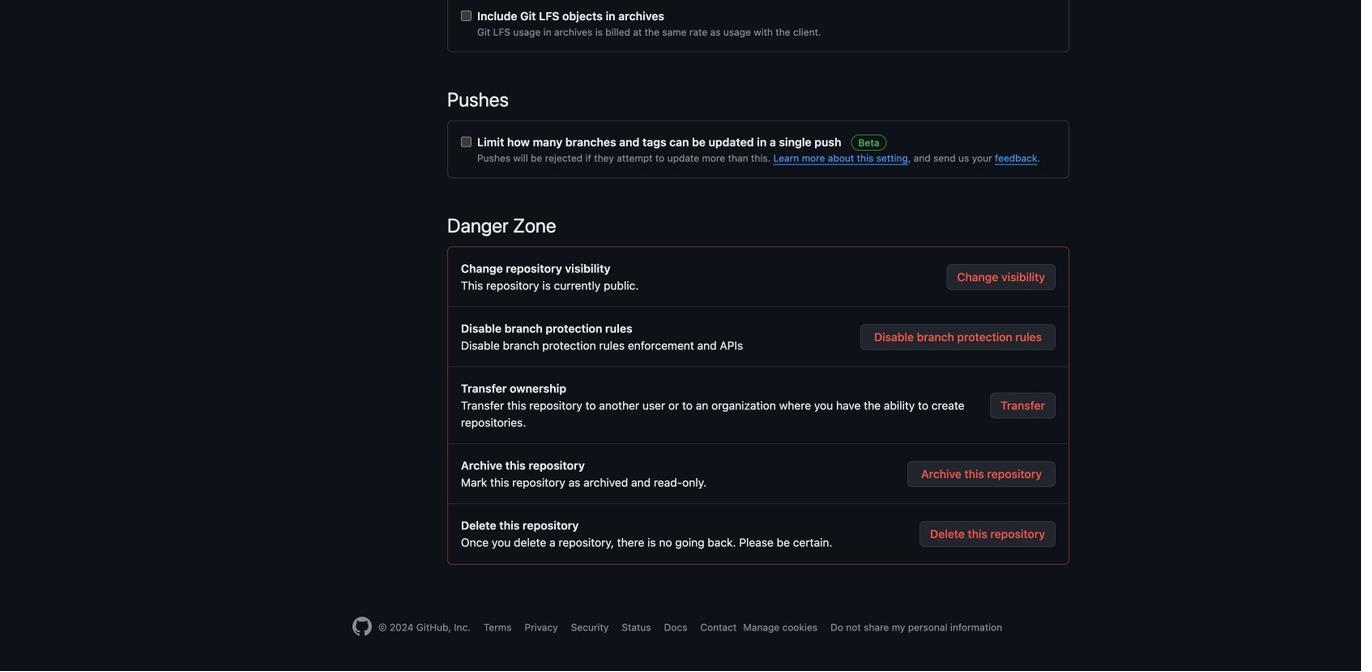 Task type: vqa. For each thing, say whether or not it's contained in the screenshot.
Terms
no



Task type: locate. For each thing, give the bounding box(es) containing it.
homepage image
[[352, 617, 372, 636]]

None checkbox
[[461, 11, 472, 21], [461, 137, 472, 147], [461, 11, 472, 21], [461, 137, 472, 147]]



